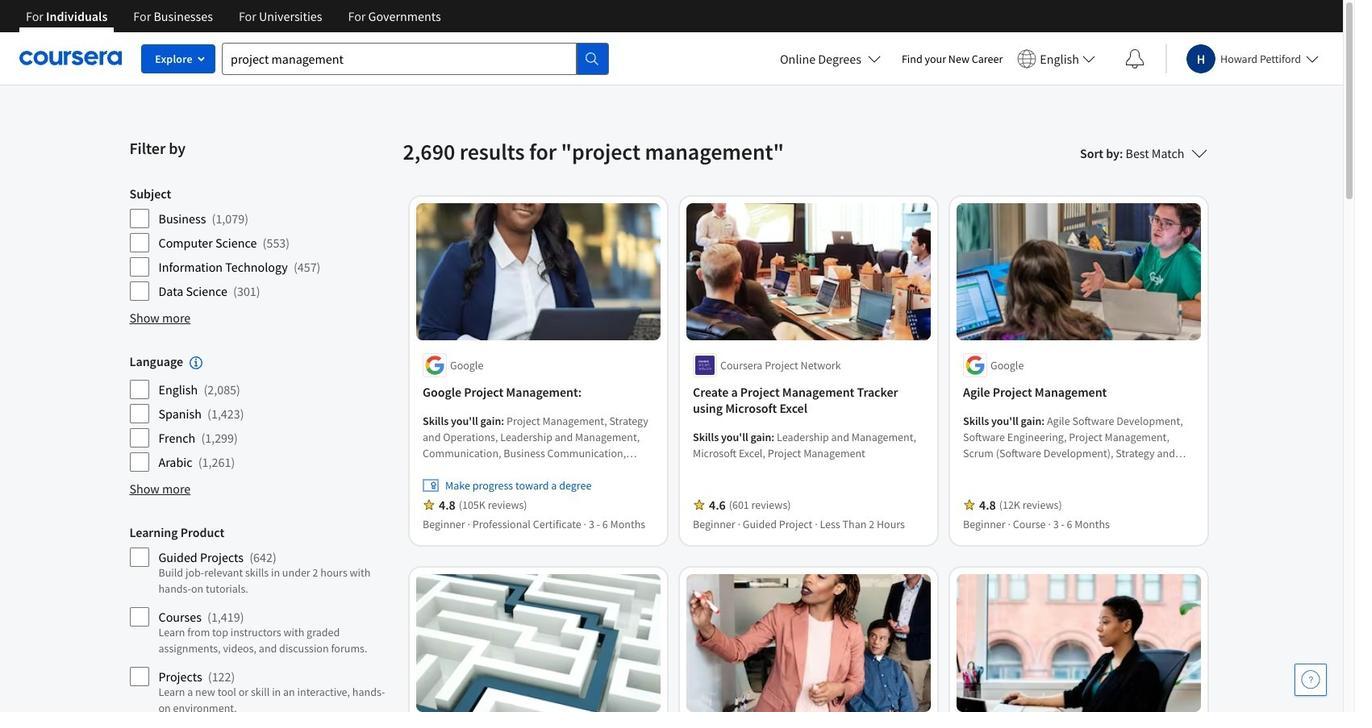 Task type: describe. For each thing, give the bounding box(es) containing it.
2 group from the top
[[130, 353, 393, 473]]

What do you want to learn? text field
[[222, 42, 577, 75]]

banner navigation
[[13, 0, 454, 44]]

1 group from the top
[[130, 186, 393, 302]]

3 group from the top
[[130, 525, 393, 712]]

help center image
[[1302, 671, 1321, 690]]



Task type: vqa. For each thing, say whether or not it's contained in the screenshot.
Information about this filter group icon
yes



Task type: locate. For each thing, give the bounding box(es) containing it.
1 vertical spatial group
[[130, 353, 393, 473]]

information about this filter group image
[[190, 357, 203, 370]]

2 vertical spatial group
[[130, 525, 393, 712]]

0 vertical spatial group
[[130, 186, 393, 302]]

coursera image
[[19, 45, 122, 71]]

None search field
[[222, 42, 609, 75]]

group
[[130, 186, 393, 302], [130, 353, 393, 473], [130, 525, 393, 712]]



